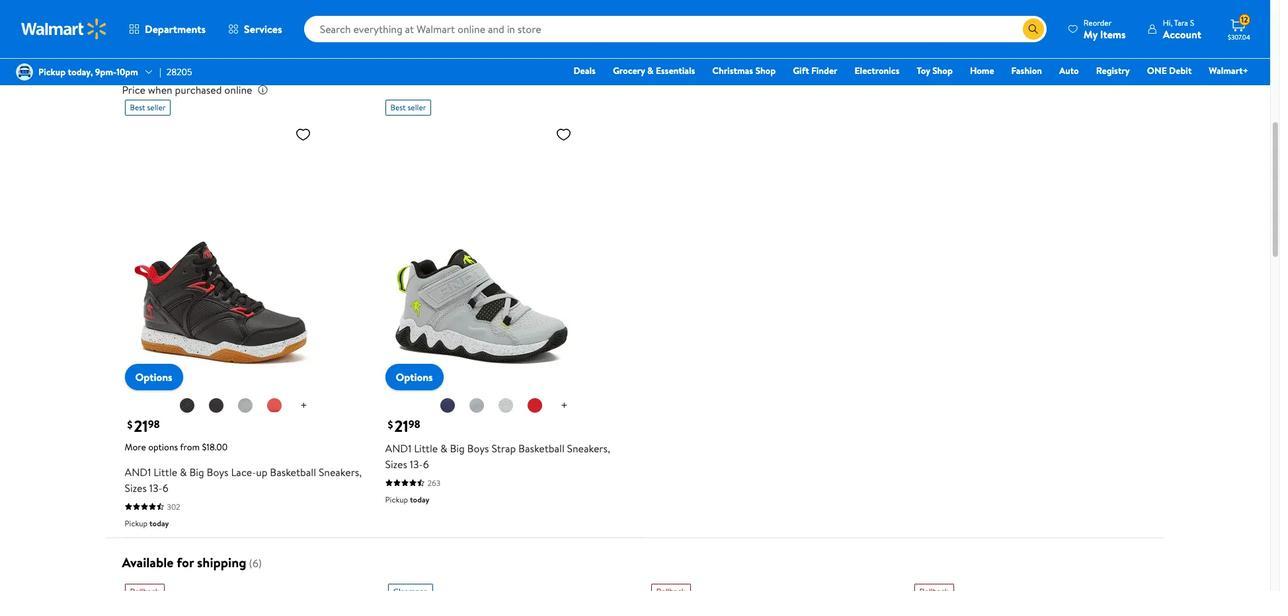 Task type: vqa. For each thing, say whether or not it's contained in the screenshot.
Clear all button on the top of the page
no



Task type: locate. For each thing, give the bounding box(es) containing it.
options link up blue "icon"
[[385, 364, 443, 391]]

options
[[148, 441, 178, 454]]

registry link
[[1090, 63, 1136, 78]]

2 + from the left
[[561, 398, 568, 414]]

1 horizontal spatial today
[[410, 494, 430, 506]]

clothing and accessories deals (2)
[[122, 55, 317, 72]]

1 horizontal spatial basketball
[[518, 441, 565, 456]]

departments button
[[118, 13, 217, 45]]

& right grocery
[[647, 64, 654, 77]]

1 horizontal spatial 13-
[[410, 457, 423, 472]]

& inside 'pajamas & slippers'
[[982, 0, 989, 13]]

0 horizontal spatial $ 21 98
[[127, 415, 160, 437]]

1 options link from the left
[[125, 364, 183, 391]]

today down 302
[[149, 518, 169, 529]]

+
[[300, 398, 307, 414], [561, 398, 568, 414]]

black image
[[179, 398, 195, 414]]

departments
[[145, 22, 206, 36]]

big for 13-
[[189, 465, 204, 480]]

0 vertical spatial and1
[[385, 441, 412, 456]]

1 horizontal spatial sizes
[[385, 457, 407, 472]]

jewelry & watches link
[[775, 0, 844, 23]]

0 vertical spatial basketball
[[518, 441, 565, 456]]

0 horizontal spatial and1
[[125, 465, 151, 480]]

basketball right strap on the left of the page
[[518, 441, 565, 456]]

0 vertical spatial boys
[[467, 441, 489, 456]]

auto
[[1059, 64, 1079, 77]]

1 98 from the left
[[148, 417, 160, 432]]

0 horizontal spatial shop
[[755, 64, 776, 77]]

sizes inside and1 little & big boys lace-up basketball sneakers, sizes 13-6
[[125, 481, 147, 496]]

1 horizontal spatial 98
[[408, 417, 420, 432]]

boys down $18.00
[[207, 465, 229, 480]]

little
[[414, 441, 438, 456], [154, 465, 177, 480]]

2 shop from the left
[[932, 64, 953, 77]]

& right the bags
[[897, 0, 903, 13]]

0 horizontal spatial boys
[[207, 465, 229, 480]]

13-
[[410, 457, 423, 472], [149, 481, 162, 496]]

0 horizontal spatial basketball
[[270, 465, 316, 480]]

1 vertical spatial sneakers,
[[319, 465, 362, 480]]

basketball inside and1 little & big boys lace-up basketball sneakers, sizes 13-6
[[270, 465, 316, 480]]

0 horizontal spatial options link
[[125, 364, 183, 391]]

 image
[[16, 63, 33, 81]]

0 horizontal spatial deals
[[270, 55, 302, 72]]

0 vertical spatial sizes
[[385, 457, 407, 472]]

little up 263
[[414, 441, 438, 456]]

big inside and1 little & big boys strap basketball sneakers, sizes 13-6
[[450, 441, 465, 456]]

& for accessories
[[897, 0, 903, 13]]

shop right "christmas"
[[755, 64, 776, 77]]

1 vertical spatial pickup today
[[125, 518, 169, 529]]

basketball inside and1 little & big boys strap basketball sneakers, sizes 13-6
[[518, 441, 565, 456]]

services
[[244, 22, 282, 36]]

0 vertical spatial little
[[414, 441, 438, 456]]

pickup today down 302
[[125, 518, 169, 529]]

big down from
[[189, 465, 204, 480]]

online
[[224, 82, 252, 97]]

1 horizontal spatial seller
[[408, 102, 426, 113]]

1 horizontal spatial $ 21 98
[[388, 415, 420, 437]]

and1 inside and1 little & big boys lace-up basketball sneakers, sizes 13-6
[[125, 465, 151, 480]]

deals left (2)
[[270, 55, 302, 72]]

today down 263
[[410, 494, 430, 506]]

$ 21 98
[[127, 415, 160, 437], [388, 415, 420, 437]]

2 options from the left
[[396, 370, 433, 385]]

1 $ 21 98 from the left
[[127, 415, 160, 437]]

boys inside and1 little & big boys strap basketball sneakers, sizes 13-6
[[467, 441, 489, 456]]

1 horizontal spatial best
[[390, 102, 406, 113]]

0 horizontal spatial seller
[[147, 102, 166, 113]]

0 horizontal spatial best seller
[[130, 102, 166, 113]]

add to favorites list, and1 little & big boys strap basketball sneakers, sizes 13-6 image
[[556, 126, 572, 143]]

1 + button from the left
[[290, 396, 318, 417]]

+ right red/black icon
[[561, 398, 568, 414]]

0 horizontal spatial sneakers,
[[319, 465, 362, 480]]

21 for and1
[[394, 415, 408, 437]]

today,
[[68, 65, 93, 79]]

1 best seller from the left
[[130, 102, 166, 113]]

strap
[[492, 441, 516, 456]]

6 inside and1 little & big boys strap basketball sneakers, sizes 13-6
[[423, 457, 429, 472]]

1 vertical spatial today
[[149, 518, 169, 529]]

1 options from the left
[[135, 370, 172, 385]]

walmart image
[[21, 19, 107, 40]]

deals left grocery
[[574, 64, 596, 77]]

2 seller from the left
[[408, 102, 426, 113]]

0 vertical spatial sneakers,
[[567, 441, 610, 456]]

bags
[[875, 0, 894, 13]]

0 horizontal spatial little
[[154, 465, 177, 480]]

0 vertical spatial big
[[450, 441, 465, 456]]

+ button
[[290, 396, 318, 417], [550, 396, 579, 417]]

+ right "red" "image"
[[300, 398, 307, 414]]

items
[[1100, 27, 1126, 41]]

1 horizontal spatial options link
[[385, 364, 443, 391]]

0 horizontal spatial pickup today
[[125, 518, 169, 529]]

price when purchased online
[[122, 82, 252, 97]]

6 up 263
[[423, 457, 429, 472]]

1 vertical spatial 13-
[[149, 481, 162, 496]]

2 horizontal spatial pickup
[[385, 494, 408, 506]]

2 best from the left
[[390, 102, 406, 113]]

1 + from the left
[[300, 398, 307, 414]]

sneakers,
[[567, 441, 610, 456], [319, 465, 362, 480]]

options for little
[[396, 370, 433, 385]]

1 seller from the left
[[147, 102, 166, 113]]

1 vertical spatial big
[[189, 465, 204, 480]]

boys left strap on the left of the page
[[467, 441, 489, 456]]

walmart+ link
[[1203, 63, 1254, 78]]

2 98 from the left
[[408, 417, 420, 432]]

bags & accessories link
[[855, 0, 923, 23]]

1 horizontal spatial big
[[450, 441, 465, 456]]

& inside jewelry & watches
[[823, 0, 829, 13]]

1 vertical spatial little
[[154, 465, 177, 480]]

+ button right red/black icon
[[550, 396, 579, 417]]

shop right toy
[[932, 64, 953, 77]]

& right "jewelry"
[[823, 0, 829, 13]]

1 horizontal spatial + button
[[550, 396, 579, 417]]

big
[[450, 441, 465, 456], [189, 465, 204, 480]]

little inside and1 little & big boys strap basketball sneakers, sizes 13-6
[[414, 441, 438, 456]]

0 vertical spatial pickup today
[[385, 494, 430, 506]]

98 for options
[[148, 417, 160, 432]]

0 horizontal spatial +
[[300, 398, 307, 414]]

$
[[127, 418, 133, 432], [388, 418, 393, 432]]

2 vertical spatial pickup
[[125, 518, 148, 529]]

1 horizontal spatial sneakers,
[[567, 441, 610, 456]]

0 vertical spatial 6
[[423, 457, 429, 472]]

1 horizontal spatial boys
[[467, 441, 489, 456]]

1 best from the left
[[130, 102, 145, 113]]

0 horizontal spatial big
[[189, 465, 204, 480]]

0 horizontal spatial 98
[[148, 417, 160, 432]]

& inside bags & accessories
[[897, 0, 903, 13]]

shop
[[755, 64, 776, 77], [932, 64, 953, 77]]

little inside and1 little & big boys lace-up basketball sneakers, sizes 13-6
[[154, 465, 177, 480]]

$ for more options from $18.00
[[127, 418, 133, 432]]

and1 inside and1 little & big boys strap basketball sneakers, sizes 13-6
[[385, 441, 412, 456]]

best for and1
[[390, 102, 406, 113]]

& up 263
[[440, 441, 447, 456]]

1 21 from the left
[[134, 415, 148, 437]]

0 horizontal spatial + button
[[290, 396, 318, 417]]

| 28205
[[159, 65, 192, 79]]

98
[[148, 417, 160, 432], [408, 417, 420, 432]]

1 vertical spatial 6
[[162, 481, 168, 496]]

1 horizontal spatial 6
[[423, 457, 429, 472]]

more
[[125, 441, 146, 454]]

0 horizontal spatial 21
[[134, 415, 148, 437]]

& for essentials
[[647, 64, 654, 77]]

1 horizontal spatial pickup today
[[385, 494, 430, 506]]

1 horizontal spatial options
[[396, 370, 433, 385]]

options link for options
[[125, 364, 183, 391]]

0 horizontal spatial best
[[130, 102, 145, 113]]

best seller for more
[[130, 102, 166, 113]]

9pm-
[[95, 65, 116, 79]]

0 horizontal spatial 6
[[162, 481, 168, 496]]

1 vertical spatial and1
[[125, 465, 151, 480]]

options
[[135, 370, 172, 385], [396, 370, 433, 385]]

0 horizontal spatial $
[[127, 418, 133, 432]]

302
[[167, 502, 180, 513]]

reorder
[[1084, 17, 1112, 28]]

2 best seller from the left
[[390, 102, 426, 113]]

1 horizontal spatial 21
[[394, 415, 408, 437]]

1 horizontal spatial pickup
[[125, 518, 148, 529]]

$307.04
[[1228, 32, 1250, 42]]

and1 little & big boys lace-up basketball sneakers, sizes 13-6 image
[[125, 121, 316, 380]]

1 horizontal spatial and1
[[385, 441, 412, 456]]

and1
[[385, 441, 412, 456], [125, 465, 151, 480]]

1 horizontal spatial best seller
[[390, 102, 426, 113]]

1 horizontal spatial shop
[[932, 64, 953, 77]]

auto link
[[1053, 63, 1085, 78]]

seller for little
[[408, 102, 426, 113]]

clear search field text image
[[1007, 24, 1018, 34]]

0 vertical spatial today
[[410, 494, 430, 506]]

2 $ 21 98 from the left
[[388, 415, 420, 437]]

1 horizontal spatial +
[[561, 398, 568, 414]]

account
[[1163, 27, 1202, 41]]

& down from
[[180, 465, 187, 480]]

gift finder
[[793, 64, 838, 77]]

1 vertical spatial basketball
[[270, 465, 316, 480]]

today
[[410, 494, 430, 506], [149, 518, 169, 529]]

add to favorites list, and1 little & big boys lace-up basketball sneakers, sizes 13-6 image
[[295, 126, 311, 143]]

0 horizontal spatial options
[[135, 370, 172, 385]]

pickup today down 263
[[385, 494, 430, 506]]

0 horizontal spatial pickup
[[38, 65, 66, 79]]

& right pajamas
[[982, 0, 989, 13]]

0 horizontal spatial 13-
[[149, 481, 162, 496]]

1 horizontal spatial little
[[414, 441, 438, 456]]

1 vertical spatial sizes
[[125, 481, 147, 496]]

little down options at left bottom
[[154, 465, 177, 480]]

1 $ from the left
[[127, 418, 133, 432]]

1 shop from the left
[[755, 64, 776, 77]]

services button
[[217, 13, 293, 45]]

pickup
[[38, 65, 66, 79], [385, 494, 408, 506], [125, 518, 148, 529]]

legal information image
[[258, 84, 268, 95]]

sizes
[[385, 457, 407, 472], [125, 481, 147, 496]]

+ button for more options from $18.00
[[290, 396, 318, 417]]

1 horizontal spatial $
[[388, 418, 393, 432]]

deals
[[270, 55, 302, 72], [574, 64, 596, 77]]

little for 6
[[414, 441, 438, 456]]

sneakers, inside and1 little & big boys strap basketball sneakers, sizes 13-6
[[567, 441, 610, 456]]

black1 image
[[208, 398, 224, 414]]

6
[[423, 457, 429, 472], [162, 481, 168, 496]]

seller
[[147, 102, 166, 113], [408, 102, 426, 113]]

6 up 302
[[162, 481, 168, 496]]

red/black image
[[527, 398, 543, 414]]

big inside and1 little & big boys lace-up basketball sneakers, sizes 13-6
[[189, 465, 204, 480]]

grocery & essentials link
[[607, 63, 701, 78]]

2 options link from the left
[[385, 364, 443, 391]]

2 $ from the left
[[388, 418, 393, 432]]

&
[[823, 0, 829, 13], [897, 0, 903, 13], [982, 0, 989, 13], [647, 64, 654, 77], [440, 441, 447, 456], [180, 465, 187, 480]]

red image
[[267, 398, 282, 414]]

2 + button from the left
[[550, 396, 579, 417]]

toy shop link
[[911, 63, 959, 78]]

christmas shop
[[712, 64, 776, 77]]

up
[[256, 465, 267, 480]]

big down blue "icon"
[[450, 441, 465, 456]]

2 21 from the left
[[394, 415, 408, 437]]

0 vertical spatial 13-
[[410, 457, 423, 472]]

basketball
[[518, 441, 565, 456], [270, 465, 316, 480]]

best seller
[[130, 102, 166, 113], [390, 102, 426, 113]]

one
[[1147, 64, 1167, 77]]

+ button right "red" "image"
[[290, 396, 318, 417]]

options link up black image
[[125, 364, 183, 391]]

21
[[134, 415, 148, 437], [394, 415, 408, 437]]

1 vertical spatial boys
[[207, 465, 229, 480]]

0 horizontal spatial sizes
[[125, 481, 147, 496]]

basketball right up
[[270, 465, 316, 480]]

boys inside and1 little & big boys lace-up basketball sneakers, sizes 13-6
[[207, 465, 229, 480]]

accessories
[[200, 55, 267, 72]]

purchased
[[175, 82, 222, 97]]

and1 for 13-
[[385, 441, 412, 456]]



Task type: describe. For each thing, give the bounding box(es) containing it.
pajamas & slippers
[[948, 0, 989, 22]]

available for shipping (6)
[[122, 554, 262, 572]]

shop for toy shop
[[932, 64, 953, 77]]

big for 6
[[450, 441, 465, 456]]

0 horizontal spatial today
[[149, 518, 169, 529]]

fashion link
[[1006, 63, 1048, 78]]

finder
[[811, 64, 838, 77]]

options link for little
[[385, 364, 443, 391]]

pajamas
[[948, 0, 980, 13]]

when
[[148, 82, 172, 97]]

6 inside and1 little & big boys lace-up basketball sneakers, sizes 13-6
[[162, 481, 168, 496]]

sizes inside and1 little & big boys strap basketball sneakers, sizes 13-6
[[385, 457, 407, 472]]

12
[[1241, 14, 1248, 25]]

grey1 image
[[469, 398, 485, 414]]

essentials
[[656, 64, 695, 77]]

Search search field
[[304, 16, 1047, 42]]

& for watches
[[823, 0, 829, 13]]

gift finder link
[[787, 63, 843, 78]]

sneakers, inside and1 little & big boys lace-up basketball sneakers, sizes 13-6
[[319, 465, 362, 480]]

home
[[970, 64, 994, 77]]

electronics
[[855, 64, 900, 77]]

boys for strap
[[467, 441, 489, 456]]

28205
[[166, 65, 192, 79]]

+ for more options from $18.00
[[300, 398, 307, 414]]

& inside and1 little & big boys strap basketball sneakers, sizes 13-6
[[440, 441, 447, 456]]

more options from $18.00
[[125, 441, 228, 454]]

jewelry
[[790, 0, 821, 13]]

1 vertical spatial pickup
[[385, 494, 408, 506]]

Walmart Site-Wide search field
[[304, 16, 1047, 42]]

options for options
[[135, 370, 172, 385]]

one debit link
[[1141, 63, 1198, 78]]

hi,
[[1163, 17, 1173, 28]]

pickup today, 9pm-10pm
[[38, 65, 138, 79]]

and
[[175, 55, 197, 72]]

registry
[[1096, 64, 1130, 77]]

for
[[177, 554, 194, 572]]

|
[[159, 65, 161, 79]]

and1 little & big boys strap basketball sneakers, sizes 13-6
[[385, 441, 610, 472]]

christmas shop link
[[706, 63, 782, 78]]

10pm
[[116, 65, 138, 79]]

hi, tara s account
[[1163, 17, 1202, 41]]

$ for and1 little & big boys strap basketball sneakers, sizes 13-6
[[388, 418, 393, 432]]

+ for and1 little & big boys strap basketball sneakers, sizes 13-6
[[561, 398, 568, 414]]

one debit
[[1147, 64, 1192, 77]]

search icon image
[[1028, 24, 1039, 34]]

1 horizontal spatial deals
[[574, 64, 596, 77]]

13- inside and1 little & big boys lace-up basketball sneakers, sizes 13-6
[[149, 481, 162, 496]]

lace-
[[231, 465, 256, 480]]

98 for little
[[408, 417, 420, 432]]

+ button for and1 little & big boys strap basketball sneakers, sizes 13-6
[[550, 396, 579, 417]]

21 for more
[[134, 415, 148, 437]]

fashion
[[1011, 64, 1042, 77]]

(6)
[[249, 557, 262, 571]]

grocery & essentials
[[613, 64, 695, 77]]

little for 13-
[[154, 465, 177, 480]]

s
[[1190, 17, 1194, 28]]

$ 21 98 for more
[[127, 415, 160, 437]]

and1 little & big boys strap basketball sneakers, sizes 13-6 image
[[385, 121, 577, 380]]

electronics link
[[849, 63, 906, 78]]

best for more
[[130, 102, 145, 113]]

shop for christmas shop
[[755, 64, 776, 77]]

and1 little & big boys lace-up basketball sneakers, sizes 13-6
[[125, 465, 362, 496]]

gray image
[[498, 398, 514, 414]]

boys for lace-
[[207, 465, 229, 480]]

slippers
[[953, 9, 984, 22]]

and1 for sizes
[[125, 465, 151, 480]]

deals link
[[568, 63, 602, 78]]

gift
[[793, 64, 809, 77]]

& inside and1 little & big boys lace-up basketball sneakers, sizes 13-6
[[180, 465, 187, 480]]

bags & accessories
[[866, 0, 912, 22]]

toy
[[917, 64, 930, 77]]

reorder my items
[[1084, 17, 1126, 41]]

toy shop
[[917, 64, 953, 77]]

jewelry & watches
[[790, 0, 829, 22]]

$ 21 98 for and1
[[388, 415, 420, 437]]

best seller for and1
[[390, 102, 426, 113]]

0 vertical spatial pickup
[[38, 65, 66, 79]]

home link
[[964, 63, 1000, 78]]

available
[[122, 554, 174, 572]]

debit
[[1169, 64, 1192, 77]]

grocery
[[613, 64, 645, 77]]

christmas
[[712, 64, 753, 77]]

gray image
[[237, 398, 253, 414]]

my
[[1084, 27, 1098, 41]]

pajamas & slippers link
[[934, 0, 1003, 23]]

shipping
[[197, 554, 246, 572]]

price
[[122, 82, 145, 97]]

watches
[[793, 9, 826, 22]]

& for slippers
[[982, 0, 989, 13]]

seller for options
[[147, 102, 166, 113]]

walmart+
[[1209, 64, 1248, 77]]

263
[[428, 478, 440, 489]]

$18.00
[[202, 441, 228, 454]]

clothing
[[122, 55, 172, 72]]

13- inside and1 little & big boys strap basketball sneakers, sizes 13-6
[[410, 457, 423, 472]]

accessories
[[866, 9, 912, 22]]

(2)
[[304, 57, 317, 72]]

from
[[180, 441, 200, 454]]

tara
[[1174, 17, 1188, 28]]

blue image
[[440, 398, 456, 414]]



